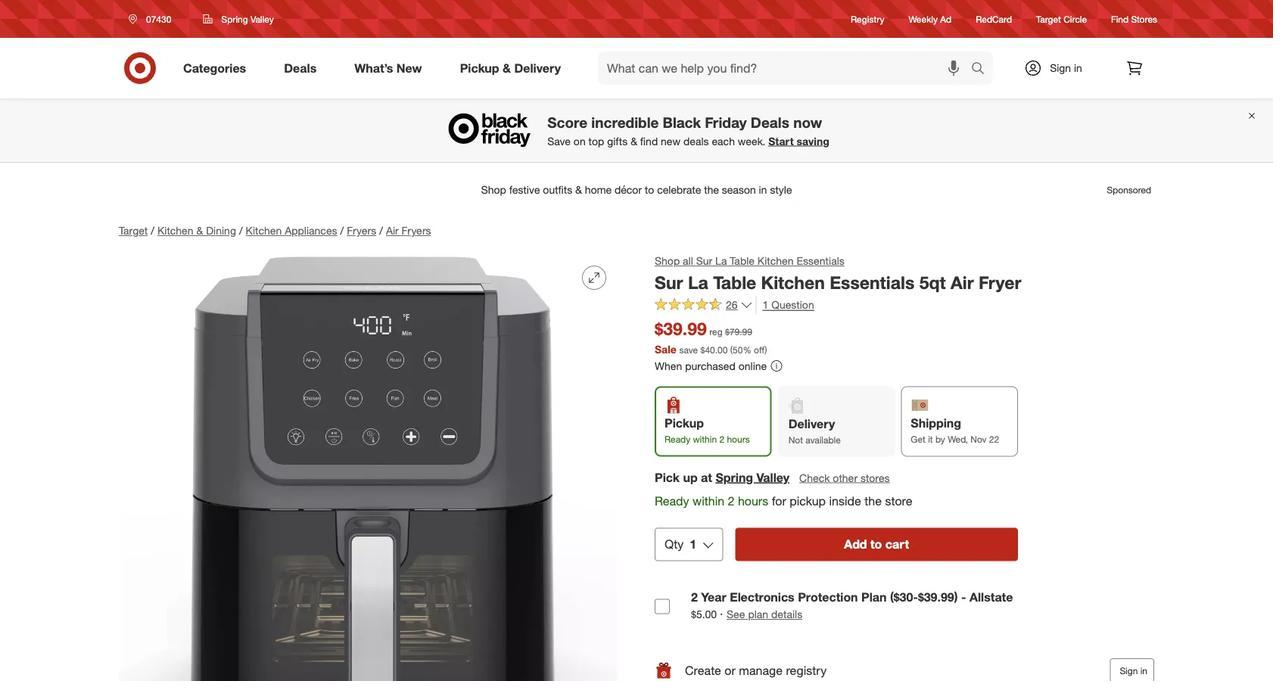 Task type: describe. For each thing, give the bounding box(es) containing it.
start
[[769, 134, 794, 148]]

($30-
[[890, 590, 918, 604]]

pick
[[655, 470, 680, 485]]

deals link
[[271, 51, 336, 85]]

registry
[[851, 13, 885, 25]]

not
[[789, 434, 803, 445]]

target / kitchen & dining / kitchen appliances / fryers / air fryers
[[119, 224, 431, 237]]

sign inside button
[[1120, 665, 1138, 677]]

$5.00
[[691, 608, 717, 621]]

manage
[[739, 663, 783, 678]]

create or manage registry
[[685, 663, 827, 678]]

1 / from the left
[[151, 224, 154, 237]]

2 inside pickup ready within 2 hours
[[720, 433, 725, 445]]

kitchen appliances link
[[246, 224, 337, 237]]

)
[[765, 344, 767, 355]]

what's
[[354, 61, 393, 75]]

2 year electronics protection plan ($30-$39.99) - allstate $5.00 · see plan details
[[691, 590, 1013, 622]]

save
[[548, 134, 571, 148]]

reg
[[709, 326, 723, 338]]

circle
[[1064, 13, 1087, 25]]

now
[[794, 114, 822, 131]]

0 vertical spatial la
[[715, 254, 727, 268]]

1 question
[[763, 298, 814, 312]]

sign in button
[[1110, 659, 1155, 681]]

$79.99
[[725, 326, 752, 338]]

0 vertical spatial &
[[503, 61, 511, 75]]

target link
[[119, 224, 148, 237]]

delivery not available
[[789, 417, 841, 445]]

search
[[964, 62, 1001, 77]]

all
[[683, 254, 693, 268]]

1 vertical spatial hours
[[738, 494, 769, 508]]

1 question link
[[756, 297, 814, 314]]

search button
[[964, 51, 1001, 88]]

0 horizontal spatial sign in
[[1050, 61, 1082, 75]]

4 / from the left
[[379, 224, 383, 237]]

1 horizontal spatial spring
[[716, 470, 753, 485]]

year
[[701, 590, 727, 604]]

sale
[[655, 343, 677, 356]]

5qt
[[920, 272, 946, 293]]

stores
[[861, 471, 890, 484]]

find
[[1111, 13, 1129, 25]]

plan
[[748, 608, 769, 621]]

spring valley button
[[193, 5, 284, 33]]

air fryers link
[[386, 224, 431, 237]]

create
[[685, 663, 721, 678]]

delivery inside delivery not available
[[789, 417, 835, 431]]

%
[[743, 344, 752, 355]]

to
[[871, 537, 882, 552]]

save
[[680, 344, 698, 355]]

new
[[397, 61, 422, 75]]

what's new
[[354, 61, 422, 75]]

& inside score incredible black friday deals now save on top gifts & find new deals each week. start saving
[[631, 134, 637, 148]]

1 vertical spatial essentials
[[830, 272, 915, 293]]

pickup for &
[[460, 61, 499, 75]]

within inside pickup ready within 2 hours
[[693, 433, 717, 445]]

see plan details button
[[727, 607, 803, 622]]

What can we help you find? suggestions appear below search field
[[598, 51, 975, 85]]

valley inside dropdown button
[[251, 13, 274, 25]]

in inside button
[[1141, 665, 1148, 677]]

incredible
[[592, 114, 659, 131]]

purchased
[[685, 359, 736, 372]]

off
[[754, 344, 765, 355]]

details
[[771, 608, 803, 621]]

0 vertical spatial table
[[730, 254, 755, 268]]

check other stores
[[799, 471, 890, 484]]

see
[[727, 608, 745, 621]]

kitchen & dining link
[[157, 224, 236, 237]]

07430 button
[[119, 5, 187, 33]]

spring inside dropdown button
[[221, 13, 248, 25]]

weekly
[[909, 13, 938, 25]]

deals
[[684, 134, 709, 148]]

air inside shop all sur la table kitchen essentials sur la table kitchen essentials 5qt air fryer
[[951, 272, 974, 293]]

target circle
[[1036, 13, 1087, 25]]

new
[[661, 134, 681, 148]]

1 vertical spatial table
[[713, 272, 756, 293]]

inside
[[829, 494, 861, 508]]

the
[[865, 494, 882, 508]]

$39.99
[[655, 318, 707, 340]]

kitchen right dining
[[246, 224, 282, 237]]

sur la table kitchen essentials 5qt air fryer, 1 of 8 image
[[119, 254, 619, 681]]

deals inside deals link
[[284, 61, 317, 75]]

2 horizontal spatial 2
[[728, 494, 735, 508]]

ad
[[940, 13, 952, 25]]

categories
[[183, 61, 246, 75]]

score incredible black friday deals now save on top gifts & find new deals each week. start saving
[[548, 114, 830, 148]]

other
[[833, 471, 858, 484]]

ready within 2 hours for pickup inside the store
[[655, 494, 913, 508]]

$39.99)
[[918, 590, 958, 604]]

0 vertical spatial essentials
[[797, 254, 845, 268]]

find stores
[[1111, 13, 1158, 25]]

(
[[730, 344, 733, 355]]

weekly ad
[[909, 13, 952, 25]]

shop
[[655, 254, 680, 268]]

add to cart
[[844, 537, 909, 552]]

40.00
[[705, 344, 728, 355]]



Task type: locate. For each thing, give the bounding box(es) containing it.
1 horizontal spatial fryers
[[402, 224, 431, 237]]

wed,
[[948, 433, 968, 445]]

allstate
[[970, 590, 1013, 604]]

$39.99 reg $79.99 sale save $ 40.00 ( 50 % off )
[[655, 318, 767, 356]]

advertisement region
[[107, 172, 1167, 208]]

target circle link
[[1036, 12, 1087, 25]]

/
[[151, 224, 154, 237], [239, 224, 243, 237], [340, 224, 344, 237], [379, 224, 383, 237]]

0 vertical spatial air
[[386, 224, 399, 237]]

0 horizontal spatial air
[[386, 224, 399, 237]]

0 horizontal spatial 1
[[690, 537, 697, 552]]

1 fryers from the left
[[347, 224, 376, 237]]

fryers
[[347, 224, 376, 237], [402, 224, 431, 237]]

0 vertical spatial target
[[1036, 13, 1061, 25]]

0 vertical spatial 2
[[720, 433, 725, 445]]

hours inside pickup ready within 2 hours
[[727, 433, 750, 445]]

la right all
[[715, 254, 727, 268]]

2 up pick up at spring valley
[[720, 433, 725, 445]]

1 horizontal spatial 1
[[763, 298, 769, 312]]

target left kitchen & dining link on the top of the page
[[119, 224, 148, 237]]

2 / from the left
[[239, 224, 243, 237]]

pickup up up
[[665, 416, 704, 431]]

0 horizontal spatial la
[[688, 272, 708, 293]]

what's new link
[[342, 51, 441, 85]]

valley up the for
[[757, 470, 790, 485]]

/ right target link
[[151, 224, 154, 237]]

2 vertical spatial 2
[[691, 590, 698, 604]]

pickup
[[790, 494, 826, 508]]

kitchen up 1 question "link"
[[758, 254, 794, 268]]

1 vertical spatial la
[[688, 272, 708, 293]]

0 vertical spatial spring
[[221, 13, 248, 25]]

available
[[806, 434, 841, 445]]

when purchased online
[[655, 359, 767, 372]]

1 horizontal spatial sur
[[696, 254, 713, 268]]

get
[[911, 433, 926, 445]]

0 horizontal spatial spring
[[221, 13, 248, 25]]

protection
[[798, 590, 858, 604]]

electronics
[[730, 590, 795, 604]]

spring up categories link
[[221, 13, 248, 25]]

friday
[[705, 114, 747, 131]]

air right 5qt
[[951, 272, 974, 293]]

22
[[989, 433, 999, 445]]

kitchen
[[157, 224, 194, 237], [246, 224, 282, 237], [758, 254, 794, 268], [761, 272, 825, 293]]

1 vertical spatial spring
[[716, 470, 753, 485]]

shop all sur la table kitchen essentials sur la table kitchen essentials 5qt air fryer
[[655, 254, 1022, 293]]

fryers left air fryers link
[[347, 224, 376, 237]]

0 horizontal spatial sign
[[1050, 61, 1071, 75]]

target left circle
[[1036, 13, 1061, 25]]

hours
[[727, 433, 750, 445], [738, 494, 769, 508]]

target inside target circle link
[[1036, 13, 1061, 25]]

/ right fryers link
[[379, 224, 383, 237]]

0 vertical spatial delivery
[[514, 61, 561, 75]]

by
[[936, 433, 945, 445]]

each
[[712, 134, 735, 148]]

ready up pick at bottom
[[665, 433, 691, 445]]

redcard
[[976, 13, 1012, 25]]

0 vertical spatial 1
[[763, 298, 769, 312]]

0 vertical spatial valley
[[251, 13, 274, 25]]

sign in inside button
[[1120, 665, 1148, 677]]

redcard link
[[976, 12, 1012, 25]]

0 horizontal spatial 2
[[691, 590, 698, 604]]

/ left fryers link
[[340, 224, 344, 237]]

1 vertical spatial 1
[[690, 537, 697, 552]]

la down all
[[688, 272, 708, 293]]

ready
[[665, 433, 691, 445], [655, 494, 689, 508]]

score
[[548, 114, 588, 131]]

0 vertical spatial sur
[[696, 254, 713, 268]]

0 horizontal spatial &
[[196, 224, 203, 237]]

add to cart button
[[735, 528, 1018, 561]]

or
[[725, 663, 736, 678]]

1 vertical spatial pickup
[[665, 416, 704, 431]]

air right fryers link
[[386, 224, 399, 237]]

shipping
[[911, 416, 962, 431]]

0 horizontal spatial delivery
[[514, 61, 561, 75]]

2 within from the top
[[693, 494, 725, 508]]

1 inside "link"
[[763, 298, 769, 312]]

pickup ready within 2 hours
[[665, 416, 750, 445]]

store
[[885, 494, 913, 508]]

/ right dining
[[239, 224, 243, 237]]

1 horizontal spatial deals
[[751, 114, 790, 131]]

pickup inside pickup & delivery link
[[460, 61, 499, 75]]

2 fryers from the left
[[402, 224, 431, 237]]

deals
[[284, 61, 317, 75], [751, 114, 790, 131]]

delivery up score
[[514, 61, 561, 75]]

dining
[[206, 224, 236, 237]]

appliances
[[285, 224, 337, 237]]

0 vertical spatial hours
[[727, 433, 750, 445]]

0 vertical spatial within
[[693, 433, 717, 445]]

26
[[726, 298, 738, 312]]

target for target / kitchen & dining / kitchen appliances / fryers / air fryers
[[119, 224, 148, 237]]

1 vertical spatial sign
[[1120, 665, 1138, 677]]

1 vertical spatial target
[[119, 224, 148, 237]]

1 vertical spatial air
[[951, 272, 974, 293]]

0 vertical spatial sign
[[1050, 61, 1071, 75]]

2 vertical spatial &
[[196, 224, 203, 237]]

1 vertical spatial in
[[1141, 665, 1148, 677]]

hours up spring valley button
[[727, 433, 750, 445]]

1 horizontal spatial in
[[1141, 665, 1148, 677]]

target for target circle
[[1036, 13, 1061, 25]]

saving
[[797, 134, 830, 148]]

2 inside 2 year electronics protection plan ($30-$39.99) - allstate $5.00 · see plan details
[[691, 590, 698, 604]]

0 horizontal spatial valley
[[251, 13, 274, 25]]

1 horizontal spatial sign
[[1120, 665, 1138, 677]]

pickup inside pickup ready within 2 hours
[[665, 416, 704, 431]]

1 horizontal spatial valley
[[757, 470, 790, 485]]

0 vertical spatial deals
[[284, 61, 317, 75]]

1 vertical spatial sur
[[655, 272, 683, 293]]

None checkbox
[[655, 599, 670, 614]]

1 within from the top
[[693, 433, 717, 445]]

1 right qty at the right bottom of the page
[[690, 537, 697, 552]]

at
[[701, 470, 712, 485]]

0 horizontal spatial in
[[1074, 61, 1082, 75]]

&
[[503, 61, 511, 75], [631, 134, 637, 148], [196, 224, 203, 237]]

essentials left 5qt
[[830, 272, 915, 293]]

table
[[730, 254, 755, 268], [713, 272, 756, 293]]

sign
[[1050, 61, 1071, 75], [1120, 665, 1138, 677]]

50
[[733, 344, 743, 355]]

top
[[589, 134, 604, 148]]

sur down shop
[[655, 272, 683, 293]]

up
[[683, 470, 698, 485]]

check other stores button
[[799, 470, 891, 486]]

1 left question
[[763, 298, 769, 312]]

stores
[[1131, 13, 1158, 25]]

black
[[663, 114, 701, 131]]

sur
[[696, 254, 713, 268], [655, 272, 683, 293]]

1 horizontal spatial 2
[[720, 433, 725, 445]]

1 vertical spatial &
[[631, 134, 637, 148]]

shipping get it by wed, nov 22
[[911, 416, 999, 445]]

1 vertical spatial sign in
[[1120, 665, 1148, 677]]

0 vertical spatial in
[[1074, 61, 1082, 75]]

registry link
[[851, 12, 885, 25]]

07430
[[146, 13, 171, 25]]

it
[[928, 433, 933, 445]]

0 horizontal spatial deals
[[284, 61, 317, 75]]

essentials
[[797, 254, 845, 268], [830, 272, 915, 293]]

spring valley
[[221, 13, 274, 25]]

1 horizontal spatial &
[[503, 61, 511, 75]]

pickup right new
[[460, 61, 499, 75]]

$
[[701, 344, 705, 355]]

within up at
[[693, 433, 717, 445]]

cart
[[886, 537, 909, 552]]

1 horizontal spatial la
[[715, 254, 727, 268]]

valley up deals link
[[251, 13, 274, 25]]

spring right at
[[716, 470, 753, 485]]

0 horizontal spatial fryers
[[347, 224, 376, 237]]

1 vertical spatial within
[[693, 494, 725, 508]]

within down at
[[693, 494, 725, 508]]

pickup for ready
[[665, 416, 704, 431]]

kitchen up question
[[761, 272, 825, 293]]

·
[[720, 607, 723, 622]]

1 vertical spatial 2
[[728, 494, 735, 508]]

1 horizontal spatial target
[[1036, 13, 1061, 25]]

deals inside score incredible black friday deals now save on top gifts & find new deals each week. start saving
[[751, 114, 790, 131]]

1 horizontal spatial pickup
[[665, 416, 704, 431]]

2 left year
[[691, 590, 698, 604]]

0 vertical spatial pickup
[[460, 61, 499, 75]]

week.
[[738, 134, 766, 148]]

registry
[[786, 663, 827, 678]]

0 horizontal spatial sur
[[655, 272, 683, 293]]

0 vertical spatial sign in
[[1050, 61, 1082, 75]]

0 horizontal spatial pickup
[[460, 61, 499, 75]]

nov
[[971, 433, 987, 445]]

qty 1
[[665, 537, 697, 552]]

check
[[799, 471, 830, 484]]

1 horizontal spatial sign in
[[1120, 665, 1148, 677]]

find stores link
[[1111, 12, 1158, 25]]

3 / from the left
[[340, 224, 344, 237]]

1 vertical spatial deals
[[751, 114, 790, 131]]

1 vertical spatial delivery
[[789, 417, 835, 431]]

2 horizontal spatial &
[[631, 134, 637, 148]]

1 horizontal spatial air
[[951, 272, 974, 293]]

delivery up "available"
[[789, 417, 835, 431]]

deals left what's
[[284, 61, 317, 75]]

on
[[574, 134, 586, 148]]

0 vertical spatial ready
[[665, 433, 691, 445]]

1 vertical spatial valley
[[757, 470, 790, 485]]

ready inside pickup ready within 2 hours
[[665, 433, 691, 445]]

la
[[715, 254, 727, 268], [688, 272, 708, 293]]

essentials up question
[[797, 254, 845, 268]]

1 horizontal spatial delivery
[[789, 417, 835, 431]]

1 vertical spatial ready
[[655, 494, 689, 508]]

sur right all
[[696, 254, 713, 268]]

categories link
[[170, 51, 265, 85]]

hours down spring valley button
[[738, 494, 769, 508]]

sign in
[[1050, 61, 1082, 75], [1120, 665, 1148, 677]]

kitchen right target link
[[157, 224, 194, 237]]

ready down pick at bottom
[[655, 494, 689, 508]]

qty
[[665, 537, 684, 552]]

deals up start
[[751, 114, 790, 131]]

0 horizontal spatial target
[[119, 224, 148, 237]]

fryers right fryers link
[[402, 224, 431, 237]]

2 down pick up at spring valley
[[728, 494, 735, 508]]

pickup & delivery link
[[447, 51, 580, 85]]



Task type: vqa. For each thing, say whether or not it's contained in the screenshot.
the bottom Essentials
yes



